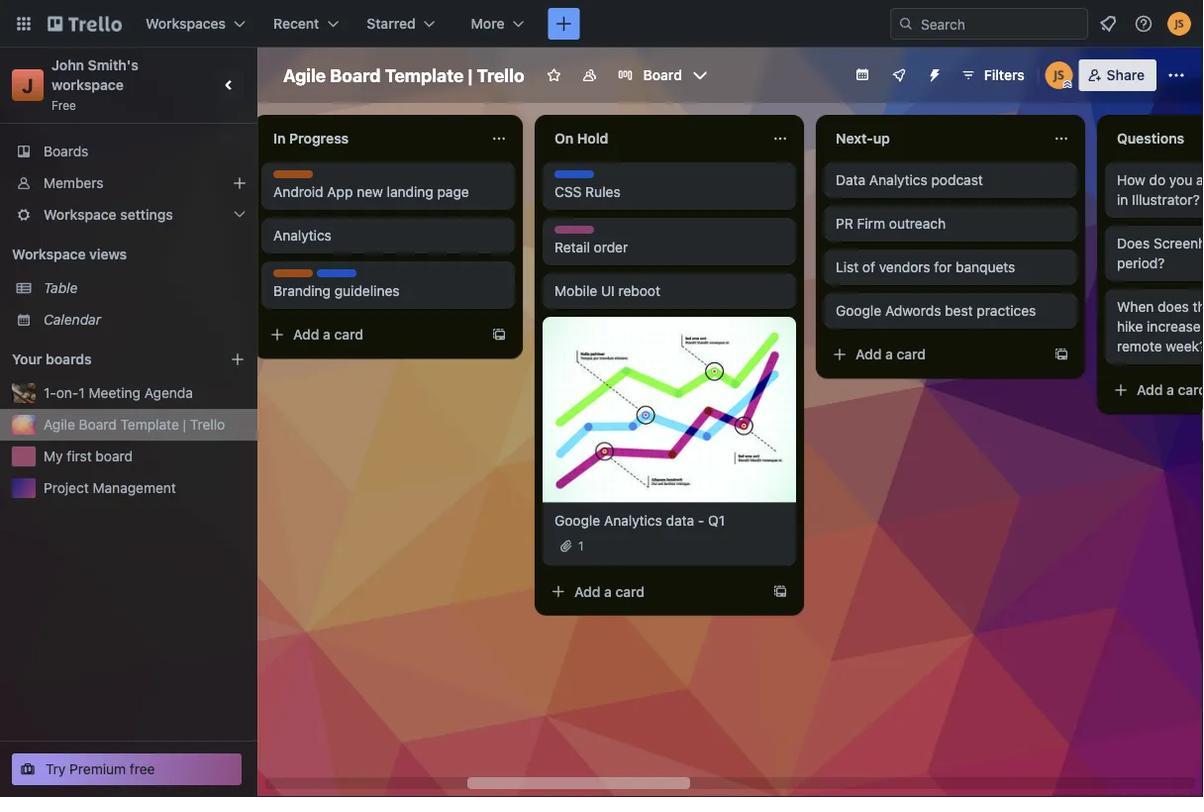 Task type: describe. For each thing, give the bounding box(es) containing it.
when does th link
[[1118, 297, 1204, 357]]

create board or workspace image
[[554, 14, 574, 34]]

workspace navigation collapse icon image
[[216, 71, 244, 99]]

members link
[[0, 167, 258, 199]]

starred button
[[355, 8, 448, 40]]

1-
[[44, 385, 56, 401]]

members
[[44, 175, 104, 191]]

banquets
[[956, 259, 1016, 275]]

questions
[[1118, 130, 1185, 147]]

outreach
[[889, 215, 946, 232]]

calendar
[[44, 312, 101, 328]]

trello inside board name text box
[[477, 64, 525, 86]]

does screenh
[[1118, 235, 1204, 271]]

2 vertical spatial create from template… image
[[773, 584, 789, 600]]

settings
[[120, 207, 173, 223]]

in progress
[[273, 130, 349, 147]]

-
[[698, 512, 705, 528]]

your
[[12, 351, 42, 368]]

guidelines
[[335, 283, 400, 299]]

1 vertical spatial color: blue, title: "partners" element
[[317, 269, 366, 284]]

add for pr firm outreach
[[856, 346, 882, 363]]

google analytics data - q1 link
[[555, 510, 785, 530]]

On Hold text field
[[543, 123, 761, 155]]

google for google analytics data - q1
[[555, 512, 601, 528]]

agenda
[[144, 385, 193, 401]]

on
[[555, 130, 574, 147]]

when does th
[[1118, 299, 1204, 355]]

try premium free button
[[12, 754, 242, 786]]

order
[[594, 239, 628, 256]]

happiness retail order
[[555, 227, 628, 256]]

project management
[[44, 480, 176, 496]]

analytics link
[[273, 226, 503, 246]]

partners for partners
[[317, 270, 366, 284]]

free
[[130, 761, 155, 778]]

page
[[437, 184, 469, 200]]

1 vertical spatial template
[[120, 417, 179, 433]]

back to home image
[[48, 8, 122, 40]]

remarket for remarket android app new landing page
[[273, 171, 328, 185]]

android app new landing page link
[[273, 182, 503, 202]]

a inside how do you a
[[1197, 172, 1204, 188]]

workspace views
[[12, 246, 127, 263]]

star or unstar board image
[[547, 67, 562, 83]]

workspace for workspace settings
[[44, 207, 117, 223]]

| inside board name text box
[[468, 64, 473, 86]]

add a card button for analytics
[[262, 319, 483, 351]]

podcast
[[932, 172, 984, 188]]

john smith (johnsmith38824343) image
[[1168, 12, 1192, 36]]

Next-up text field
[[824, 123, 1042, 155]]

share button
[[1080, 59, 1157, 91]]

next-up
[[836, 130, 891, 147]]

boards
[[46, 351, 92, 368]]

data analytics podcast
[[836, 172, 984, 188]]

of
[[863, 259, 876, 275]]

0 horizontal spatial 1
[[79, 385, 85, 401]]

1 horizontal spatial 1
[[579, 539, 584, 553]]

table link
[[44, 278, 246, 298]]

list
[[836, 259, 859, 275]]

in
[[273, 130, 286, 147]]

vendors
[[880, 259, 931, 275]]

android
[[273, 184, 324, 200]]

color: pink, title: "happiness" element
[[555, 226, 615, 241]]

do
[[1150, 172, 1166, 188]]

on hold
[[555, 130, 609, 147]]

template inside board name text box
[[385, 64, 464, 86]]

table
[[44, 280, 78, 296]]

mobile ui reboot
[[555, 283, 661, 299]]

firm
[[857, 215, 886, 232]]

agile board template | trello inside agile board template | trello link
[[44, 417, 225, 433]]

0 horizontal spatial analytics
[[273, 227, 332, 244]]

a for next-up
[[886, 346, 894, 363]]

john
[[52, 57, 84, 73]]

j
[[22, 73, 33, 97]]

does
[[1158, 299, 1190, 315]]

2 vertical spatial add a card
[[575, 583, 645, 600]]

happiness
[[555, 227, 615, 241]]

1 horizontal spatial add a card button
[[543, 576, 765, 608]]

workspace settings
[[44, 207, 173, 223]]

automation image
[[919, 59, 947, 87]]

ui
[[601, 283, 615, 299]]

q1
[[708, 512, 725, 528]]

google for google adwords best practices
[[836, 303, 882, 319]]

list of vendors for banquets link
[[836, 258, 1066, 277]]

0 horizontal spatial board
[[79, 417, 117, 433]]

workspaces button
[[134, 8, 258, 40]]

agile board template | trello link
[[44, 415, 246, 435]]

up
[[874, 130, 891, 147]]

smith's
[[88, 57, 139, 73]]

reboot
[[619, 283, 661, 299]]

workspace visible image
[[582, 67, 598, 83]]

john smith's workspace link
[[52, 57, 142, 93]]

on-
[[56, 385, 79, 401]]

new
[[357, 184, 383, 200]]

branding guidelines
[[273, 283, 400, 299]]

project
[[44, 480, 89, 496]]

card for pr firm outreach
[[897, 346, 926, 363]]

remarket android app new landing page
[[273, 171, 469, 200]]

create from template… image for analytics
[[491, 327, 507, 343]]

j link
[[12, 69, 44, 101]]

Questions text field
[[1106, 123, 1204, 155]]

my first board
[[44, 448, 133, 465]]

2 color: orange, title: "remarket" element from the top
[[273, 269, 328, 284]]

add a card for analytics
[[293, 326, 364, 343]]

recent button
[[262, 8, 351, 40]]

board button
[[610, 59, 716, 91]]

open information menu image
[[1134, 14, 1154, 34]]

th
[[1193, 299, 1204, 315]]

retail
[[555, 239, 590, 256]]

2 vertical spatial card
[[616, 583, 645, 600]]

analytics for data
[[870, 172, 928, 188]]

app
[[327, 184, 353, 200]]

how do you a
[[1118, 172, 1204, 208]]

show menu image
[[1167, 65, 1187, 85]]

0 notifications image
[[1097, 12, 1121, 36]]

for
[[935, 259, 952, 275]]

views
[[89, 246, 127, 263]]



Task type: vqa. For each thing, say whether or not it's contained in the screenshot.
'Table'
yes



Task type: locate. For each thing, give the bounding box(es) containing it.
mobile ui reboot link
[[555, 281, 785, 301]]

add a card for pr firm outreach
[[856, 346, 926, 363]]

your boards
[[12, 351, 92, 368]]

trello down more 'popup button'
[[477, 64, 525, 86]]

board up on hold text field
[[644, 67, 682, 83]]

add a card down google analytics data - q1
[[575, 583, 645, 600]]

color: orange, title: "remarket" element down in progress
[[273, 170, 328, 185]]

1 vertical spatial agile board template | trello
[[44, 417, 225, 433]]

you
[[1170, 172, 1193, 188]]

card down branding guidelines at the top
[[334, 326, 364, 343]]

premium
[[70, 761, 126, 778]]

my
[[44, 448, 63, 465]]

0 vertical spatial 1
[[79, 385, 85, 401]]

filters button
[[955, 59, 1031, 91]]

1 vertical spatial partners
[[317, 270, 366, 284]]

add a card down branding guidelines at the top
[[293, 326, 364, 343]]

0 horizontal spatial trello
[[190, 417, 225, 433]]

0 vertical spatial workspace
[[44, 207, 117, 223]]

2 horizontal spatial add a card
[[856, 346, 926, 363]]

0 vertical spatial partners
[[555, 171, 604, 185]]

a down google analytics data - q1
[[604, 583, 612, 600]]

color: orange, title: "remarket" element
[[273, 170, 328, 185], [273, 269, 328, 284]]

1
[[79, 385, 85, 401], [579, 539, 584, 553]]

does screenh link
[[1118, 234, 1204, 273]]

board inside button
[[644, 67, 682, 83]]

1 horizontal spatial card
[[616, 583, 645, 600]]

1 vertical spatial create from template… image
[[1054, 347, 1070, 363]]

partners inside partners css rules
[[555, 171, 604, 185]]

1 horizontal spatial create from template… image
[[773, 584, 789, 600]]

Board name text field
[[273, 59, 535, 91]]

add a card button for pr firm outreach
[[824, 339, 1046, 371]]

0 vertical spatial agile
[[283, 64, 326, 86]]

1 vertical spatial 1
[[579, 539, 584, 553]]

my first board link
[[44, 447, 246, 467]]

agile board template | trello down '1-on-1 meeting agenda' link
[[44, 417, 225, 433]]

retail order link
[[555, 238, 785, 258]]

0 horizontal spatial agile
[[44, 417, 75, 433]]

try premium free
[[46, 761, 155, 778]]

how do you a link
[[1118, 170, 1204, 210]]

remarket
[[273, 171, 328, 185], [273, 270, 328, 284]]

0 horizontal spatial agile board template | trello
[[44, 417, 225, 433]]

workspace up table
[[12, 246, 86, 263]]

a right you
[[1197, 172, 1204, 188]]

search image
[[899, 16, 914, 32]]

2 horizontal spatial add a card button
[[824, 339, 1046, 371]]

1 horizontal spatial agile
[[283, 64, 326, 86]]

hold
[[577, 130, 609, 147]]

trello down "agenda"
[[190, 417, 225, 433]]

boards link
[[0, 136, 258, 167]]

1 vertical spatial analytics
[[273, 227, 332, 244]]

branding
[[273, 283, 331, 299]]

1 vertical spatial agile
[[44, 417, 75, 433]]

color: blue, title: "partners" element
[[555, 170, 604, 185], [317, 269, 366, 284]]

screenh
[[1154, 235, 1204, 252]]

john smith (johnsmith38824343) image
[[1046, 61, 1074, 89]]

boards
[[44, 143, 89, 160]]

partners down on hold
[[555, 171, 604, 185]]

agile board template | trello inside board name text box
[[283, 64, 525, 86]]

css
[[555, 184, 582, 200]]

power ups image
[[891, 67, 907, 83]]

template down '1-on-1 meeting agenda' link
[[120, 417, 179, 433]]

color: blue, title: "partners" element down analytics link
[[317, 269, 366, 284]]

board up the my first board
[[79, 417, 117, 433]]

google
[[836, 303, 882, 319], [555, 512, 601, 528]]

pr firm outreach
[[836, 215, 946, 232]]

recent
[[273, 15, 319, 32]]

add a card
[[293, 326, 364, 343], [856, 346, 926, 363], [575, 583, 645, 600]]

add down google adwords best practices
[[856, 346, 882, 363]]

analytics up pr firm outreach
[[870, 172, 928, 188]]

0 horizontal spatial color: blue, title: "partners" element
[[317, 269, 366, 284]]

workspace down members
[[44, 207, 117, 223]]

1 remarket from the top
[[273, 171, 328, 185]]

2 horizontal spatial add
[[856, 346, 882, 363]]

add down the branding
[[293, 326, 319, 343]]

analytics left data at the right bottom of the page
[[604, 512, 663, 528]]

add board image
[[230, 352, 246, 368]]

0 vertical spatial template
[[385, 64, 464, 86]]

1 vertical spatial remarket
[[273, 270, 328, 284]]

1 horizontal spatial partners
[[555, 171, 604, 185]]

0 horizontal spatial add a card
[[293, 326, 364, 343]]

css rules link
[[555, 182, 785, 202]]

| inside agile board template | trello link
[[183, 417, 186, 433]]

1 horizontal spatial trello
[[477, 64, 525, 86]]

2 horizontal spatial card
[[897, 346, 926, 363]]

1 vertical spatial add
[[856, 346, 882, 363]]

a for on hold
[[604, 583, 612, 600]]

remarket for remarket
[[273, 270, 328, 284]]

workspace
[[44, 207, 117, 223], [12, 246, 86, 263]]

1 vertical spatial card
[[897, 346, 926, 363]]

workspace inside dropdown button
[[44, 207, 117, 223]]

color: blue, title: "partners" element down on hold
[[555, 170, 604, 185]]

john smith's workspace free
[[52, 57, 142, 112]]

does
[[1118, 235, 1150, 252]]

first
[[67, 448, 92, 465]]

create from template… image
[[491, 327, 507, 343], [1054, 347, 1070, 363], [773, 584, 789, 600]]

0 vertical spatial analytics
[[870, 172, 928, 188]]

1 horizontal spatial |
[[468, 64, 473, 86]]

2 horizontal spatial board
[[644, 67, 682, 83]]

workspace
[[52, 77, 124, 93]]

add a card button down google analytics data - q1
[[543, 576, 765, 608]]

1 right 1-
[[79, 385, 85, 401]]

color: orange, title: "remarket" element left guidelines
[[273, 269, 328, 284]]

1 down google analytics data - q1
[[579, 539, 584, 553]]

1 vertical spatial google
[[555, 512, 601, 528]]

1 vertical spatial add a card
[[856, 346, 926, 363]]

add a card button down google adwords best practices
[[824, 339, 1046, 371]]

best
[[945, 303, 973, 319]]

2 horizontal spatial analytics
[[870, 172, 928, 188]]

meeting
[[89, 385, 141, 401]]

template
[[385, 64, 464, 86], [120, 417, 179, 433]]

0 vertical spatial create from template… image
[[491, 327, 507, 343]]

0 vertical spatial trello
[[477, 64, 525, 86]]

| down "agenda"
[[183, 417, 186, 433]]

analytics down "android"
[[273, 227, 332, 244]]

1 vertical spatial |
[[183, 417, 186, 433]]

1-on-1 meeting agenda link
[[44, 383, 246, 403]]

add down google analytics data - q1
[[575, 583, 601, 600]]

1 vertical spatial trello
[[190, 417, 225, 433]]

branding guidelines link
[[273, 281, 503, 301]]

board inside text box
[[330, 64, 381, 86]]

1 horizontal spatial template
[[385, 64, 464, 86]]

add for analytics
[[293, 326, 319, 343]]

card
[[334, 326, 364, 343], [897, 346, 926, 363], [616, 583, 645, 600]]

this member is an admin of this board. image
[[1064, 80, 1073, 89]]

share
[[1107, 67, 1145, 83]]

agile board template | trello
[[283, 64, 525, 86], [44, 417, 225, 433]]

add a card button
[[262, 319, 483, 351], [824, 339, 1046, 371], [543, 576, 765, 608]]

0 horizontal spatial add
[[293, 326, 319, 343]]

0 horizontal spatial |
[[183, 417, 186, 433]]

0 horizontal spatial google
[[555, 512, 601, 528]]

google adwords best practices
[[836, 303, 1037, 319]]

calendar link
[[44, 310, 246, 330]]

0 horizontal spatial template
[[120, 417, 179, 433]]

analytics for google
[[604, 512, 663, 528]]

workspaces
[[146, 15, 226, 32]]

0 vertical spatial agile board template | trello
[[283, 64, 525, 86]]

calendar power-up image
[[855, 66, 871, 82]]

card for analytics
[[334, 326, 364, 343]]

1 horizontal spatial analytics
[[604, 512, 663, 528]]

create from template… image for pr firm outreach
[[1054, 347, 1070, 363]]

2 vertical spatial add
[[575, 583, 601, 600]]

remarket inside remarket android app new landing page
[[273, 171, 328, 185]]

a down the adwords
[[886, 346, 894, 363]]

agile board template | trello down starred dropdown button
[[283, 64, 525, 86]]

mobile
[[555, 283, 598, 299]]

your boards with 4 items element
[[12, 348, 200, 372]]

partners for partners css rules
[[555, 171, 604, 185]]

more
[[471, 15, 505, 32]]

add a card button down guidelines
[[262, 319, 483, 351]]

free
[[52, 98, 76, 112]]

0 horizontal spatial add a card button
[[262, 319, 483, 351]]

1 horizontal spatial agile board template | trello
[[283, 64, 525, 86]]

Search field
[[914, 9, 1088, 39]]

2 vertical spatial analytics
[[604, 512, 663, 528]]

practices
[[977, 303, 1037, 319]]

partners css rules
[[555, 171, 621, 200]]

agile down recent dropdown button
[[283, 64, 326, 86]]

1 vertical spatial workspace
[[12, 246, 86, 263]]

card down the adwords
[[897, 346, 926, 363]]

a down branding guidelines at the top
[[323, 326, 331, 343]]

board down starred
[[330, 64, 381, 86]]

0 vertical spatial color: orange, title: "remarket" element
[[273, 170, 328, 185]]

add a card down the adwords
[[856, 346, 926, 363]]

1 horizontal spatial google
[[836, 303, 882, 319]]

data
[[836, 172, 866, 188]]

0 vertical spatial color: blue, title: "partners" element
[[555, 170, 604, 185]]

google adwords best practices link
[[836, 301, 1066, 321]]

1-on-1 meeting agenda
[[44, 385, 193, 401]]

remarket left guidelines
[[273, 270, 328, 284]]

board
[[96, 448, 133, 465]]

0 vertical spatial |
[[468, 64, 473, 86]]

partners down analytics link
[[317, 270, 366, 284]]

In Progress text field
[[262, 123, 480, 155]]

0 vertical spatial google
[[836, 303, 882, 319]]

how
[[1118, 172, 1146, 188]]

1 vertical spatial color: orange, title: "remarket" element
[[273, 269, 328, 284]]

0 horizontal spatial partners
[[317, 270, 366, 284]]

| down more
[[468, 64, 473, 86]]

adwords
[[886, 303, 942, 319]]

rules
[[586, 184, 621, 200]]

landing
[[387, 184, 434, 200]]

1 color: orange, title: "remarket" element from the top
[[273, 170, 328, 185]]

|
[[468, 64, 473, 86], [183, 417, 186, 433]]

pr firm outreach link
[[836, 214, 1066, 234]]

1 horizontal spatial color: blue, title: "partners" element
[[555, 170, 604, 185]]

primary element
[[0, 0, 1204, 48]]

0 vertical spatial remarket
[[273, 171, 328, 185]]

0 horizontal spatial card
[[334, 326, 364, 343]]

a
[[1197, 172, 1204, 188], [323, 326, 331, 343], [886, 346, 894, 363], [604, 583, 612, 600]]

0 vertical spatial add a card
[[293, 326, 364, 343]]

0 vertical spatial card
[[334, 326, 364, 343]]

workspace for workspace views
[[12, 246, 86, 263]]

remarket down in progress
[[273, 171, 328, 185]]

0 horizontal spatial create from template… image
[[491, 327, 507, 343]]

agile up my
[[44, 417, 75, 433]]

1 horizontal spatial add a card
[[575, 583, 645, 600]]

1 horizontal spatial add
[[575, 583, 601, 600]]

add
[[293, 326, 319, 343], [856, 346, 882, 363], [575, 583, 601, 600]]

template down starred dropdown button
[[385, 64, 464, 86]]

0 vertical spatial add
[[293, 326, 319, 343]]

2 remarket from the top
[[273, 270, 328, 284]]

progress
[[289, 130, 349, 147]]

analytics
[[870, 172, 928, 188], [273, 227, 332, 244], [604, 512, 663, 528]]

data
[[666, 512, 695, 528]]

a for in progress
[[323, 326, 331, 343]]

card down google analytics data - q1
[[616, 583, 645, 600]]

next-
[[836, 130, 874, 147]]

2 horizontal spatial create from template… image
[[1054, 347, 1070, 363]]

when
[[1118, 299, 1155, 315]]

agile inside board name text box
[[283, 64, 326, 86]]

starred
[[367, 15, 416, 32]]

1 horizontal spatial board
[[330, 64, 381, 86]]



